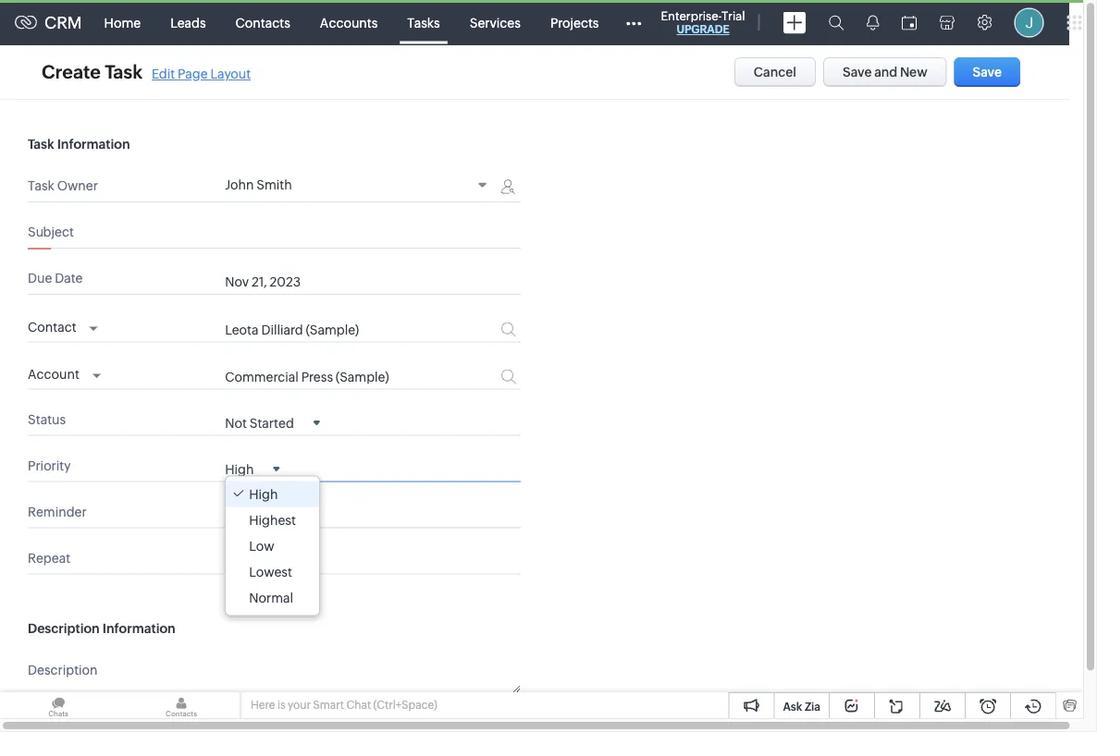 Task type: vqa. For each thing, say whether or not it's contained in the screenshot.
previous record image
no



Task type: describe. For each thing, give the bounding box(es) containing it.
high inside high field
[[225, 462, 254, 477]]

task information
[[28, 137, 130, 152]]

ask zia
[[783, 701, 821, 713]]

accounts link
[[305, 0, 393, 45]]

chat
[[346, 699, 371, 712]]

contacts
[[236, 15, 290, 30]]

services link
[[455, 0, 536, 45]]

edit
[[152, 67, 175, 81]]

John Smith field
[[225, 178, 493, 195]]

started
[[249, 416, 294, 431]]

home
[[104, 15, 141, 30]]

due date
[[28, 271, 83, 286]]

here is your smart chat (ctrl+space)
[[251, 699, 437, 712]]

0 vertical spatial task
[[105, 62, 143, 83]]

smith
[[257, 178, 292, 192]]

repeat
[[28, 551, 70, 566]]

enterprise-trial upgrade
[[661, 9, 745, 36]]

low
[[249, 539, 274, 554]]

home link
[[89, 0, 156, 45]]

date
[[55, 271, 83, 286]]

(ctrl+space)
[[373, 699, 437, 712]]

ask
[[783, 701, 802, 713]]

information for task information
[[57, 137, 130, 152]]

reminder
[[28, 505, 87, 520]]

task owner
[[28, 179, 98, 193]]

create menu image
[[783, 12, 806, 34]]

smart
[[313, 699, 344, 712]]

john
[[225, 178, 254, 192]]

profile image
[[1014, 8, 1044, 37]]

search element
[[817, 0, 855, 45]]

here
[[251, 699, 275, 712]]

status
[[28, 412, 66, 427]]

account
[[28, 367, 79, 382]]

create menu element
[[772, 0, 817, 45]]

search image
[[828, 15, 844, 31]]

description for description information
[[28, 621, 100, 636]]

not started
[[225, 416, 294, 431]]

contacts image
[[123, 693, 240, 719]]

Contact field
[[28, 315, 98, 337]]

Not Started field
[[225, 415, 320, 431]]

description for description
[[28, 663, 98, 678]]

projects
[[550, 15, 599, 30]]

trial
[[722, 9, 745, 23]]

your
[[288, 699, 311, 712]]

leads
[[170, 15, 206, 30]]

leads link
[[156, 0, 221, 45]]

signals image
[[866, 15, 879, 31]]

mmm d, yyyy text field
[[225, 275, 476, 290]]

task for task owner
[[28, 179, 54, 193]]



Task type: locate. For each thing, give the bounding box(es) containing it.
task left owner
[[28, 179, 54, 193]]

create
[[42, 62, 101, 83]]

None button
[[734, 57, 816, 87], [823, 57, 947, 87], [954, 57, 1020, 87], [734, 57, 816, 87], [823, 57, 947, 87], [954, 57, 1020, 87]]

0 vertical spatial information
[[57, 137, 130, 152]]

tree
[[226, 477, 319, 616]]

high
[[225, 462, 254, 477], [249, 487, 278, 502]]

2 vertical spatial task
[[28, 179, 54, 193]]

Account field
[[28, 362, 101, 385]]

None text field
[[225, 322, 453, 337], [225, 370, 453, 385], [225, 659, 521, 693], [225, 322, 453, 337], [225, 370, 453, 385], [225, 659, 521, 693]]

upgrade
[[677, 23, 729, 36]]

2 description from the top
[[28, 663, 98, 678]]

information up owner
[[57, 137, 130, 152]]

edit page layout link
[[152, 67, 251, 81]]

highest
[[249, 513, 296, 528]]

signals element
[[855, 0, 890, 45]]

accounts
[[320, 15, 378, 30]]

subject
[[28, 225, 74, 240]]

due
[[28, 271, 52, 286]]

calendar image
[[901, 15, 917, 30]]

page
[[178, 67, 208, 81]]

profile element
[[1003, 0, 1055, 45]]

tasks
[[407, 15, 440, 30]]

lowest
[[249, 565, 292, 580]]

High field
[[225, 461, 280, 477]]

zia
[[805, 701, 821, 713]]

john smith
[[225, 178, 292, 192]]

description information
[[28, 621, 175, 636]]

description up chats image
[[28, 663, 98, 678]]

projects link
[[536, 0, 614, 45]]

1 description from the top
[[28, 621, 100, 636]]

tree containing high
[[226, 477, 319, 616]]

0 vertical spatial high
[[225, 462, 254, 477]]

1 vertical spatial high
[[249, 487, 278, 502]]

information up contacts image
[[102, 621, 175, 636]]

description
[[28, 621, 100, 636], [28, 663, 98, 678]]

create task edit page layout
[[42, 62, 251, 83]]

not
[[225, 416, 247, 431]]

high up highest
[[249, 487, 278, 502]]

crm link
[[15, 13, 82, 32]]

high down not
[[225, 462, 254, 477]]

task for task information
[[28, 137, 54, 152]]

is
[[277, 699, 285, 712]]

Other Modules field
[[614, 8, 654, 37]]

tasks link
[[393, 0, 455, 45]]

1 vertical spatial information
[[102, 621, 175, 636]]

task
[[105, 62, 143, 83], [28, 137, 54, 152], [28, 179, 54, 193]]

contact
[[28, 320, 76, 335]]

1 vertical spatial task
[[28, 137, 54, 152]]

contacts link
[[221, 0, 305, 45]]

owner
[[57, 179, 98, 193]]

layout
[[210, 67, 251, 81]]

0 vertical spatial description
[[28, 621, 100, 636]]

task left "edit" in the top of the page
[[105, 62, 143, 83]]

description down the repeat
[[28, 621, 100, 636]]

chats image
[[0, 693, 117, 719]]

information for description information
[[102, 621, 175, 636]]

normal
[[249, 591, 293, 606]]

1 vertical spatial description
[[28, 663, 98, 678]]

enterprise-
[[661, 9, 722, 23]]

task up task owner
[[28, 137, 54, 152]]

services
[[470, 15, 521, 30]]

priority
[[28, 459, 71, 473]]

crm
[[44, 13, 82, 32]]

information
[[57, 137, 130, 152], [102, 621, 175, 636]]



